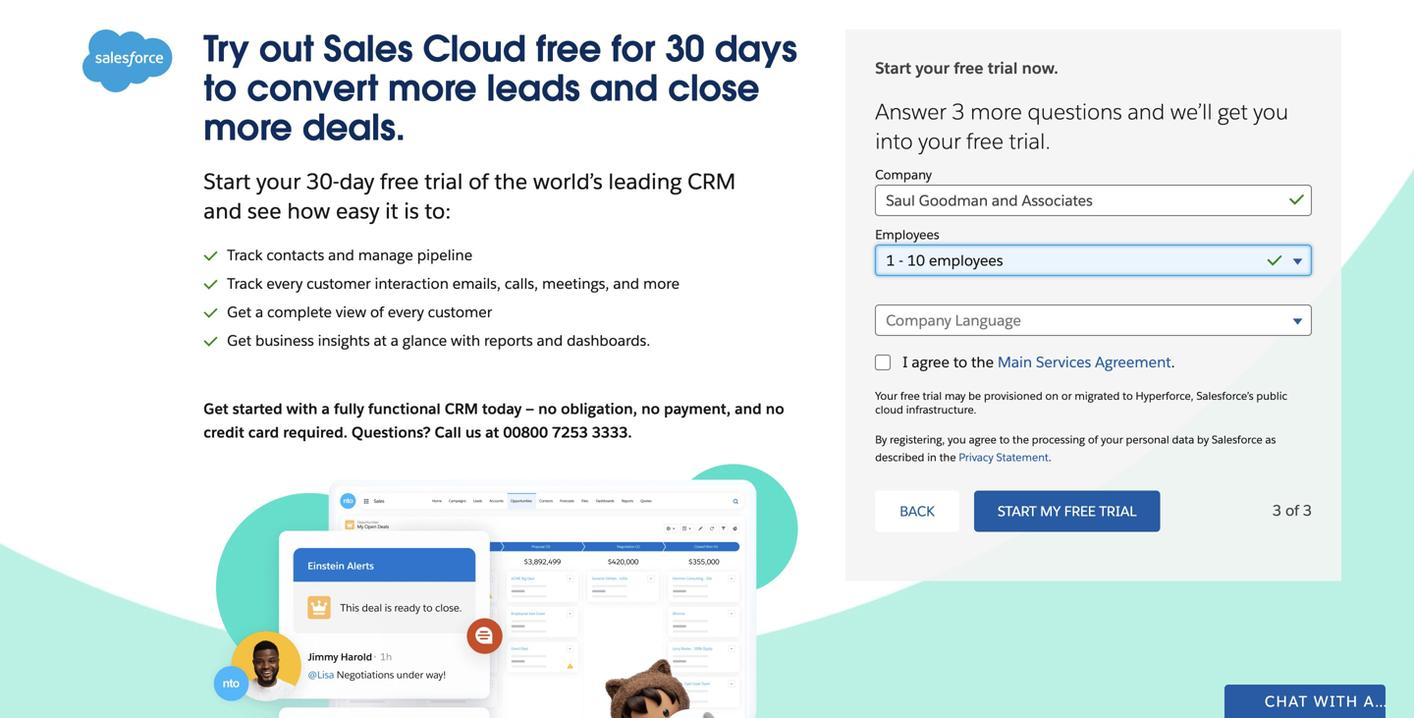 Task type: locate. For each thing, give the bounding box(es) containing it.
0 horizontal spatial no
[[538, 399, 557, 418]]

close
[[668, 66, 760, 111]]

start left my
[[998, 502, 1037, 520]]

a left the 'fully'
[[322, 399, 330, 418]]

interactive dashboard of sales cloud on laptop and mobile screen image
[[204, 464, 826, 718]]

. down the obligation,
[[628, 423, 632, 442]]

to inside your free trial may be provisioned on or migrated to hyperforce, salesforce's public cloud infrastructure.
[[1123, 389, 1133, 403]]

you right 'get'
[[1254, 98, 1289, 126]]

2 vertical spatial start
[[998, 502, 1037, 520]]

30-
[[306, 167, 340, 195]]

2 vertical spatial get
[[204, 399, 229, 418]]

crm up us
[[445, 399, 478, 418]]

public
[[1257, 389, 1288, 403]]

answer
[[875, 98, 947, 126]]

0 vertical spatial start
[[875, 58, 912, 78]]

crm
[[688, 167, 736, 195], [445, 399, 478, 418]]

agree up privacy
[[969, 433, 997, 447]]

try out sales cloud free for 30 days to convert more leads and close more deals.
[[204, 27, 797, 150]]

track
[[227, 246, 263, 265], [227, 274, 263, 293]]

services
[[1036, 353, 1092, 372]]

started
[[233, 399, 283, 418]]

1 horizontal spatial you
[[1254, 98, 1289, 126]]

leading
[[608, 167, 682, 195]]

track down see
[[227, 246, 263, 265]]

1 horizontal spatial no
[[642, 399, 660, 418]]

privacy statement .
[[959, 450, 1052, 464]]

2 vertical spatial a
[[322, 399, 330, 418]]

1 horizontal spatial crm
[[688, 167, 736, 195]]

may
[[945, 389, 966, 403]]

0 horizontal spatial .
[[628, 423, 632, 442]]

with right glance
[[451, 331, 480, 350]]

chat
[[1265, 692, 1309, 711]]

your inside start your 30-day free trial of the world's leading crm and see how easy it is to:
[[256, 167, 301, 195]]

salesforce
[[1212, 433, 1263, 447]]

and right meetings,
[[613, 274, 640, 293]]

1 vertical spatial customer
[[428, 303, 492, 322]]

obligation,
[[561, 399, 638, 418]]

0 horizontal spatial customer
[[307, 274, 371, 293]]

to right "migrated"
[[1123, 389, 1133, 403]]

your down answer at top
[[919, 127, 961, 155]]

at right insights
[[374, 331, 387, 350]]

1 vertical spatial track
[[227, 274, 263, 293]]

1 vertical spatial start
[[204, 167, 251, 195]]

of inside 'by registering, you agree to the processing of your personal data by salesforce as described in the'
[[1088, 433, 1098, 447]]

free up the it
[[380, 167, 419, 195]]

1 horizontal spatial start
[[875, 58, 912, 78]]

of
[[469, 167, 489, 195], [370, 303, 384, 322], [1088, 433, 1098, 447], [1286, 501, 1300, 520]]

3 of 3
[[1273, 501, 1312, 520]]

the inside start your 30-day free trial of the world's leading crm and see how easy it is to:
[[494, 167, 528, 195]]

is
[[404, 197, 419, 225]]

sales
[[324, 27, 413, 72]]

you
[[1254, 98, 1289, 126], [948, 433, 966, 447]]

trial up the to:
[[425, 167, 463, 195]]

track up business
[[227, 274, 263, 293]]

1 horizontal spatial with
[[451, 331, 480, 350]]

we'll
[[1171, 98, 1213, 126]]

free left trial.
[[967, 127, 1004, 155]]

1 vertical spatial every
[[388, 303, 424, 322]]

the
[[494, 167, 528, 195], [972, 353, 994, 372], [1013, 433, 1029, 447], [940, 450, 956, 464]]

try
[[204, 27, 249, 72]]

1 vertical spatial get
[[227, 331, 252, 350]]

credit
[[204, 423, 244, 442]]

. down "processing"
[[1049, 450, 1052, 464]]

1 vertical spatial you
[[948, 433, 966, 447]]

0 vertical spatial .
[[1171, 353, 1175, 372]]

to inside 'by registering, you agree to the processing of your personal data by salesforce as described in the'
[[1000, 433, 1010, 447]]

1 horizontal spatial every
[[388, 303, 424, 322]]

2 horizontal spatial .
[[1171, 353, 1175, 372]]

get left complete
[[227, 303, 252, 322]]

. up hyperforce, in the right of the page
[[1171, 353, 1175, 372]]

you up privacy
[[948, 433, 966, 447]]

and left see
[[204, 197, 242, 225]]

card
[[248, 423, 279, 442]]

trial left may
[[923, 389, 942, 403]]

1 vertical spatial agree
[[969, 433, 997, 447]]

customer
[[307, 274, 371, 293], [428, 303, 492, 322]]

get left business
[[227, 331, 252, 350]]

every down interaction
[[388, 303, 424, 322]]

2 horizontal spatial no
[[766, 399, 785, 418]]

free right your
[[901, 389, 920, 403]]

a up business
[[255, 303, 263, 322]]

days
[[715, 27, 797, 72]]

start up answer at top
[[875, 58, 912, 78]]

a
[[255, 303, 263, 322], [391, 331, 399, 350], [322, 399, 330, 418]]

trial right my
[[1100, 502, 1137, 520]]

trial.
[[1009, 127, 1051, 155]]

calls,
[[505, 274, 538, 293]]

cloud
[[423, 27, 526, 72]]

.
[[1171, 353, 1175, 372], [628, 423, 632, 442], [1049, 450, 1052, 464]]

start inside start my free trial button
[[998, 502, 1037, 520]]

the left world's
[[494, 167, 528, 195]]

1 vertical spatial crm
[[445, 399, 478, 418]]

crm right leading
[[688, 167, 736, 195]]

get
[[1218, 98, 1248, 126]]

no right —
[[538, 399, 557, 418]]

2 horizontal spatial start
[[998, 502, 1037, 520]]

the up statement
[[1013, 433, 1029, 447]]

0 vertical spatial every
[[267, 274, 303, 293]]

2 vertical spatial with
[[1314, 692, 1359, 711]]

on
[[1046, 389, 1059, 403]]

a inside get started with a fully functional crm today — no obligation, no payment, and no credit card required. questions? call us at
[[322, 399, 330, 418]]

start up see
[[204, 167, 251, 195]]

trial inside start your 30-day free trial of the world's leading crm and see how easy it is to:
[[425, 167, 463, 195]]

view
[[336, 303, 366, 322]]

trial inside start my free trial button
[[1100, 502, 1137, 520]]

start your 30-day free trial of the world's leading crm and see how easy it is to:
[[204, 167, 736, 225]]

i
[[903, 353, 908, 372]]

trial left now.
[[988, 58, 1018, 78]]

your left "personal"
[[1101, 433, 1123, 447]]

start inside start your 30-day free trial of the world's leading crm and see how easy it is to:
[[204, 167, 251, 195]]

0 vertical spatial with
[[451, 331, 480, 350]]

with right started
[[286, 399, 318, 418]]

main services agreement link
[[998, 353, 1171, 372]]

statement
[[997, 450, 1049, 464]]

agree inside 'by registering, you agree to the processing of your personal data by salesforce as described in the'
[[969, 433, 997, 447]]

your
[[916, 58, 950, 78], [919, 127, 961, 155], [256, 167, 301, 195], [1101, 433, 1123, 447]]

free inside try out sales cloud free for 30 days to convert more leads and close more deals.
[[536, 27, 602, 72]]

personal
[[1126, 433, 1170, 447]]

1 horizontal spatial .
[[1049, 450, 1052, 464]]

1 vertical spatial at
[[485, 423, 499, 442]]

1 horizontal spatial agree
[[969, 433, 997, 447]]

agree right i
[[912, 353, 950, 372]]

back
[[900, 502, 935, 520]]

more
[[388, 66, 477, 111], [971, 98, 1023, 126], [204, 105, 292, 150], [643, 274, 680, 293]]

2 horizontal spatial a
[[391, 331, 399, 350]]

free right my
[[1065, 502, 1096, 520]]

0 vertical spatial track
[[227, 246, 263, 265]]

get inside get started with a fully functional crm today — no obligation, no payment, and no credit card required. questions? call us at
[[204, 399, 229, 418]]

and inside answer 3 more questions and we'll get you into your free trial.
[[1128, 98, 1165, 126]]

no left payment,
[[642, 399, 660, 418]]

and left we'll on the right top
[[1128, 98, 1165, 126]]

1 vertical spatial .
[[628, 423, 632, 442]]

to up privacy statement .
[[1000, 433, 1010, 447]]

2 horizontal spatial with
[[1314, 692, 1359, 711]]

more inside answer 3 more questions and we'll get you into your free trial.
[[971, 98, 1023, 126]]

crm inside get started with a fully functional crm today — no obligation, no payment, and no credit card required. questions? call us at
[[445, 399, 478, 418]]

0 horizontal spatial with
[[286, 399, 318, 418]]

privacy statement link
[[959, 450, 1049, 464]]

chat with an exp
[[1265, 692, 1415, 711]]

0 vertical spatial crm
[[688, 167, 736, 195]]

0 horizontal spatial at
[[374, 331, 387, 350]]

a left glance
[[391, 331, 399, 350]]

i agree to the main services agreement .
[[903, 353, 1175, 372]]

cloud
[[875, 403, 904, 417]]

free
[[536, 27, 602, 72], [954, 58, 984, 78], [967, 127, 1004, 155], [380, 167, 419, 195], [901, 389, 920, 403], [1065, 502, 1096, 520]]

required. questions?
[[283, 423, 431, 442]]

to
[[204, 66, 237, 111], [954, 353, 968, 372], [1123, 389, 1133, 403], [1000, 433, 1010, 447]]

customer down the emails,
[[428, 303, 492, 322]]

3
[[952, 98, 965, 126], [1273, 501, 1282, 520], [1303, 501, 1312, 520]]

no right payment,
[[766, 399, 785, 418]]

free inside button
[[1065, 502, 1096, 520]]

0 horizontal spatial every
[[267, 274, 303, 293]]

your inside 'by registering, you agree to the processing of your personal data by salesforce as described in the'
[[1101, 433, 1123, 447]]

0 horizontal spatial agree
[[912, 353, 950, 372]]

1 horizontal spatial at
[[485, 423, 499, 442]]

the left main
[[972, 353, 994, 372]]

world's
[[533, 167, 603, 195]]

1 horizontal spatial a
[[322, 399, 330, 418]]

every down contacts
[[267, 274, 303, 293]]

0 horizontal spatial crm
[[445, 399, 478, 418]]

reports
[[484, 331, 533, 350]]

0 horizontal spatial start
[[204, 167, 251, 195]]

no
[[538, 399, 557, 418], [642, 399, 660, 418], [766, 399, 785, 418]]

and inside try out sales cloud free for 30 days to convert more leads and close more deals.
[[590, 66, 658, 111]]

0 horizontal spatial you
[[948, 433, 966, 447]]

start for start your 30-day free trial of the world's leading crm and see how easy it is to:
[[204, 167, 251, 195]]

at right us
[[485, 423, 499, 442]]

to up may
[[954, 353, 968, 372]]

your up see
[[256, 167, 301, 195]]

get up credit
[[204, 399, 229, 418]]

2 vertical spatial .
[[1049, 450, 1052, 464]]

agree
[[912, 353, 950, 372], [969, 433, 997, 447]]

at inside track contacts and manage pipeline track every customer interaction emails, calls, meetings, and more get a complete view of every customer get business insights at a glance with reports and dashboards.
[[374, 331, 387, 350]]

exp
[[1394, 692, 1415, 711]]

hyperforce,
[[1136, 389, 1194, 403]]

1 vertical spatial with
[[286, 399, 318, 418]]

0 vertical spatial you
[[1254, 98, 1289, 126]]

every
[[267, 274, 303, 293], [388, 303, 424, 322]]

at
[[374, 331, 387, 350], [485, 423, 499, 442]]

to left "out" at top left
[[204, 66, 237, 111]]

you inside 'by registering, you agree to the processing of your personal data by salesforce as described in the'
[[948, 433, 966, 447]]

0 horizontal spatial 3
[[952, 98, 965, 126]]

0 vertical spatial at
[[374, 331, 387, 350]]

to:
[[425, 197, 451, 225]]

and
[[590, 66, 658, 111], [1128, 98, 1165, 126], [204, 197, 242, 225], [328, 246, 354, 265], [613, 274, 640, 293], [537, 331, 563, 350], [735, 399, 762, 418]]

or
[[1062, 389, 1072, 403]]

1 vertical spatial a
[[391, 331, 399, 350]]

customer up view
[[307, 274, 371, 293]]

and right payment,
[[735, 399, 762, 418]]

0 horizontal spatial a
[[255, 303, 263, 322]]

get
[[227, 303, 252, 322], [227, 331, 252, 350], [204, 399, 229, 418]]

free left for
[[536, 27, 602, 72]]

with left an
[[1314, 692, 1359, 711]]

and left 30
[[590, 66, 658, 111]]

start
[[875, 58, 912, 78], [204, 167, 251, 195], [998, 502, 1037, 520]]



Task type: vqa. For each thing, say whether or not it's contained in the screenshot.
the middle 3
yes



Task type: describe. For each thing, give the bounding box(es) containing it.
salesforce's
[[1197, 389, 1254, 403]]

1 track from the top
[[227, 246, 263, 265]]

0 vertical spatial a
[[255, 303, 263, 322]]

by registering, you agree to the processing of your personal data by salesforce as described in the
[[875, 433, 1276, 464]]

of inside start your 30-day free trial of the world's leading crm and see how easy it is to:
[[469, 167, 489, 195]]

back button
[[875, 491, 960, 532]]

data
[[1172, 433, 1195, 447]]

complete
[[267, 303, 332, 322]]

trial inside your free trial may be provisioned on or migrated to hyperforce, salesforce's public cloud infrastructure.
[[923, 389, 942, 403]]

Company text field
[[875, 185, 1312, 216]]

described
[[875, 450, 925, 464]]

answer 3 more questions and we'll get you into your free trial.
[[875, 98, 1289, 155]]

questions
[[1028, 98, 1123, 126]]

start for start my free trial
[[998, 502, 1037, 520]]

free inside your free trial may be provisioned on or migrated to hyperforce, salesforce's public cloud infrastructure.
[[901, 389, 920, 403]]

to inside try out sales cloud free for 30 days to convert more leads and close more deals.
[[204, 66, 237, 111]]

your inside answer 3 more questions and we'll get you into your free trial.
[[919, 127, 961, 155]]

free inside start your 30-day free trial of the world's leading crm and see how easy it is to:
[[380, 167, 419, 195]]

chat with an exp button
[[1225, 685, 1415, 718]]

get started with a fully functional crm today — no obligation, no payment, and no credit card required. questions? call us at
[[204, 399, 785, 442]]

now.
[[1022, 58, 1059, 78]]

it
[[385, 197, 398, 225]]

1 no from the left
[[538, 399, 557, 418]]

start my free trial button
[[974, 491, 1160, 532]]

meetings,
[[542, 274, 610, 293]]

us
[[465, 423, 481, 442]]

be
[[969, 389, 981, 403]]

deals.
[[302, 105, 406, 150]]

1 horizontal spatial customer
[[428, 303, 492, 322]]

registering,
[[890, 433, 945, 447]]

3 inside answer 3 more questions and we'll get you into your free trial.
[[952, 98, 965, 126]]

fully
[[334, 399, 364, 418]]

an
[[1364, 692, 1388, 711]]

your free trial may be provisioned on or migrated to hyperforce, salesforce's public cloud infrastructure.
[[875, 389, 1288, 417]]

and inside get started with a fully functional crm today — no obligation, no payment, and no credit card required. questions? call us at
[[735, 399, 762, 418]]

see
[[248, 197, 282, 225]]

0 vertical spatial agree
[[912, 353, 950, 372]]

main
[[998, 353, 1033, 372]]

and right reports
[[537, 331, 563, 350]]

easy
[[336, 197, 380, 225]]

provisioned
[[984, 389, 1043, 403]]

call
[[435, 423, 462, 442]]

crm inside start your 30-day free trial of the world's leading crm and see how easy it is to:
[[688, 167, 736, 195]]

with inside get started with a fully functional crm today — no obligation, no payment, and no credit card required. questions? call us at
[[286, 399, 318, 418]]

how
[[287, 197, 330, 225]]

start my free trial
[[998, 502, 1137, 520]]

by
[[875, 433, 887, 447]]

processing
[[1032, 433, 1086, 447]]

manage
[[358, 246, 413, 265]]

migrated
[[1075, 389, 1120, 403]]

out
[[259, 27, 314, 72]]

the right the in
[[940, 450, 956, 464]]

business
[[255, 331, 314, 350]]

1 horizontal spatial 3
[[1273, 501, 1282, 520]]

30
[[665, 27, 705, 72]]

emails,
[[453, 274, 501, 293]]

start your free trial now.
[[875, 58, 1059, 78]]

pipeline
[[417, 246, 473, 265]]

infrastructure.
[[906, 403, 977, 417]]

insights
[[318, 331, 370, 350]]

of inside track contacts and manage pipeline track every customer interaction emails, calls, meetings, and more get a complete view of every customer get business insights at a glance with reports and dashboards.
[[370, 303, 384, 322]]

start for start your free trial now.
[[875, 58, 912, 78]]

2 horizontal spatial 3
[[1303, 501, 1312, 520]]

into
[[875, 127, 913, 155]]

free inside answer 3 more questions and we'll get you into your free trial.
[[967, 127, 1004, 155]]

contacts
[[267, 246, 324, 265]]

as
[[1266, 433, 1276, 447]]

2 no from the left
[[642, 399, 660, 418]]

0 vertical spatial get
[[227, 303, 252, 322]]

with inside button
[[1314, 692, 1359, 711]]

by
[[1197, 433, 1209, 447]]

—
[[526, 399, 534, 418]]

for
[[611, 27, 655, 72]]

day
[[339, 167, 374, 195]]

privacy
[[959, 450, 994, 464]]

interaction
[[375, 274, 449, 293]]

convert
[[247, 66, 378, 111]]

agreement
[[1095, 353, 1171, 372]]

at inside get started with a fully functional crm today — no obligation, no payment, and no credit card required. questions? call us at
[[485, 423, 499, 442]]

free left now.
[[954, 58, 984, 78]]

my
[[1041, 502, 1061, 520]]

go to the homepage image
[[83, 29, 173, 92]]

3 no from the left
[[766, 399, 785, 418]]

with inside track contacts and manage pipeline track every customer interaction emails, calls, meetings, and more get a complete view of every customer get business insights at a glance with reports and dashboards.
[[451, 331, 480, 350]]

0 vertical spatial customer
[[307, 274, 371, 293]]

more inside track contacts and manage pipeline track every customer interaction emails, calls, meetings, and more get a complete view of every customer get business insights at a glance with reports and dashboards.
[[643, 274, 680, 293]]

glance
[[403, 331, 447, 350]]

your
[[875, 389, 898, 403]]

and left manage
[[328, 246, 354, 265]]

payment,
[[664, 399, 731, 418]]

today
[[482, 399, 522, 418]]

track contacts and manage pipeline track every customer interaction emails, calls, meetings, and more get a complete view of every customer get business insights at a glance with reports and dashboards.
[[227, 246, 680, 350]]

functional
[[368, 399, 441, 418]]

your up answer at top
[[916, 58, 950, 78]]

and inside start your 30-day free trial of the world's leading crm and see how easy it is to:
[[204, 197, 242, 225]]

you inside answer 3 more questions and we'll get you into your free trial.
[[1254, 98, 1289, 126]]

2 track from the top
[[227, 274, 263, 293]]

in
[[927, 450, 937, 464]]



